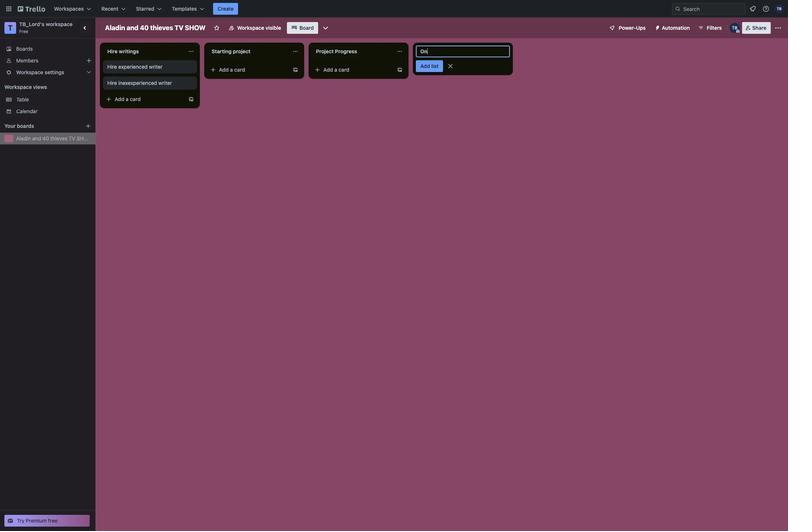 Task type: vqa. For each thing, say whether or not it's contained in the screenshot.
card to the right
yes



Task type: locate. For each thing, give the bounding box(es) containing it.
and down starred
[[127, 24, 138, 32]]

calendar link
[[16, 108, 91, 115]]

0 horizontal spatial create from template… image
[[188, 96, 194, 102]]

search image
[[675, 6, 681, 12]]

a down inexexperienced
[[126, 96, 129, 102]]

your boards
[[4, 123, 34, 129]]

recent
[[101, 6, 118, 12]]

0 horizontal spatial and
[[32, 135, 41, 141]]

add down inexexperienced
[[115, 96, 124, 102]]

tv
[[175, 24, 183, 32], [69, 135, 75, 141]]

board link
[[287, 22, 318, 34]]

1 vertical spatial show
[[77, 135, 92, 141]]

3 hire from the top
[[107, 80, 117, 86]]

Search field
[[681, 3, 745, 14]]

add inside button
[[420, 63, 430, 69]]

add a card for writings
[[115, 96, 141, 102]]

aladin and 40 thieves tv show
[[105, 24, 206, 32], [16, 135, 92, 141]]

filters button
[[696, 22, 724, 34]]

thieves
[[150, 24, 173, 32], [50, 135, 67, 141]]

t link
[[4, 22, 16, 34]]

aladin and 40 thieves tv show down starred popup button at the top left of page
[[105, 24, 206, 32]]

1 vertical spatial writer
[[158, 80, 172, 86]]

1 vertical spatial workspace
[[16, 69, 43, 75]]

show menu image
[[775, 24, 782, 32]]

0 vertical spatial 40
[[140, 24, 149, 32]]

add for starting project
[[219, 67, 229, 73]]

thieves down your boards with 1 items element
[[50, 135, 67, 141]]

0 vertical spatial aladin and 40 thieves tv show
[[105, 24, 206, 32]]

boards
[[16, 46, 33, 52]]

1 horizontal spatial tv
[[175, 24, 183, 32]]

0 horizontal spatial thieves
[[50, 135, 67, 141]]

2 vertical spatial workspace
[[4, 84, 32, 90]]

writer up the 'hire inexexperienced writer' link
[[149, 64, 163, 70]]

0 vertical spatial thieves
[[150, 24, 173, 32]]

add a card down project progress
[[323, 67, 350, 73]]

create from template… image for project progress
[[397, 67, 403, 73]]

0 horizontal spatial card
[[130, 96, 141, 102]]

1 horizontal spatial a
[[230, 67, 233, 73]]

add a card down inexexperienced
[[115, 96, 141, 102]]

automation button
[[652, 22, 695, 34]]

add a card button down project progress text box
[[312, 64, 394, 76]]

0 horizontal spatial add a card button
[[103, 93, 185, 105]]

add board image
[[85, 123, 91, 129]]

and down your boards with 1 items element
[[32, 135, 41, 141]]

try premium free button
[[4, 515, 90, 527]]

1 horizontal spatial and
[[127, 24, 138, 32]]

workspace up table
[[4, 84, 32, 90]]

workspace settings
[[16, 69, 64, 75]]

share
[[753, 25, 767, 31]]

card for project
[[234, 67, 245, 73]]

Hire writings text field
[[103, 46, 184, 57]]

1 horizontal spatial create from template… image
[[293, 67, 298, 73]]

1 vertical spatial aladin
[[16, 135, 31, 141]]

add list button
[[416, 60, 443, 72]]

hire experienced writer link
[[107, 63, 193, 71]]

aladin and 40 thieves tv show down your boards with 1 items element
[[16, 135, 92, 141]]

power-ups
[[619, 25, 646, 31]]

workspace down members
[[16, 69, 43, 75]]

Starting project text field
[[207, 46, 288, 57]]

writer inside 'link'
[[149, 64, 163, 70]]

starting
[[212, 48, 232, 54]]

back to home image
[[18, 3, 45, 15]]

0 horizontal spatial 40
[[43, 135, 49, 141]]

tv down templates
[[175, 24, 183, 32]]

hire experienced writer
[[107, 64, 163, 70]]

1 vertical spatial and
[[32, 135, 41, 141]]

1 horizontal spatial card
[[234, 67, 245, 73]]

0 horizontal spatial show
[[77, 135, 92, 141]]

hire left inexexperienced
[[107, 80, 117, 86]]

add a card button for project
[[207, 64, 290, 76]]

tb_lord's workspace link
[[19, 21, 73, 27]]

hire down hire writings
[[107, 64, 117, 70]]

writer down hire experienced writer 'link'
[[158, 80, 172, 86]]

show down the templates dropdown button
[[185, 24, 206, 32]]

1 horizontal spatial thieves
[[150, 24, 173, 32]]

0 vertical spatial and
[[127, 24, 138, 32]]

card down progress
[[339, 67, 350, 73]]

visible
[[266, 25, 281, 31]]

project progress
[[316, 48, 357, 54]]

2 horizontal spatial create from template… image
[[397, 67, 403, 73]]

workspace inside dropdown button
[[16, 69, 43, 75]]

workspace visible button
[[224, 22, 286, 34]]

hire for hire inexexperienced writer
[[107, 80, 117, 86]]

2 horizontal spatial a
[[334, 67, 337, 73]]

power-
[[619, 25, 636, 31]]

writer
[[149, 64, 163, 70], [158, 80, 172, 86]]

hire inside 'link'
[[107, 64, 117, 70]]

filters
[[707, 25, 722, 31]]

thieves inside text field
[[150, 24, 173, 32]]

workspaces
[[54, 6, 84, 12]]

card
[[234, 67, 245, 73], [339, 67, 350, 73], [130, 96, 141, 102]]

1 horizontal spatial add a card button
[[207, 64, 290, 76]]

thieves down starred popup button at the top left of page
[[150, 24, 173, 32]]

add a card down starting project
[[219, 67, 245, 73]]

tv down "calendar" link
[[69, 135, 75, 141]]

0 vertical spatial hire
[[107, 48, 118, 54]]

a down starting project
[[230, 67, 233, 73]]

table
[[16, 96, 29, 103]]

writings
[[119, 48, 139, 54]]

add a card button
[[207, 64, 290, 76], [312, 64, 394, 76], [103, 93, 185, 105]]

40 down starred
[[140, 24, 149, 32]]

1 vertical spatial tv
[[69, 135, 75, 141]]

1 horizontal spatial aladin
[[105, 24, 125, 32]]

workspace left visible
[[237, 25, 264, 31]]

1 vertical spatial aladin and 40 thieves tv show
[[16, 135, 92, 141]]

templates button
[[167, 3, 209, 15]]

1 horizontal spatial aladin and 40 thieves tv show
[[105, 24, 206, 32]]

starred
[[136, 6, 154, 12]]

add for hire writings
[[115, 96, 124, 102]]

your
[[4, 123, 16, 129]]

workspace views
[[4, 84, 47, 90]]

experienced
[[118, 64, 148, 70]]

0 vertical spatial tv
[[175, 24, 183, 32]]

show
[[185, 24, 206, 32], [77, 135, 92, 141]]

1 vertical spatial hire
[[107, 64, 117, 70]]

a for writings
[[126, 96, 129, 102]]

2 hire from the top
[[107, 64, 117, 70]]

settings
[[45, 69, 64, 75]]

add a card button for writings
[[103, 93, 185, 105]]

0 horizontal spatial a
[[126, 96, 129, 102]]

aladin down the boards
[[16, 135, 31, 141]]

1 hire from the top
[[107, 48, 118, 54]]

40
[[140, 24, 149, 32], [43, 135, 49, 141]]

add a card button down starting project text field
[[207, 64, 290, 76]]

sm image
[[652, 22, 662, 32]]

1 vertical spatial thieves
[[50, 135, 67, 141]]

tb_lord (tylerblack44) image
[[730, 23, 740, 33]]

aladin
[[105, 24, 125, 32], [16, 135, 31, 141]]

automation
[[662, 25, 690, 31]]

1 vertical spatial 40
[[43, 135, 49, 141]]

hire inside text field
[[107, 48, 118, 54]]

create from template… image for hire writings
[[188, 96, 194, 102]]

0 vertical spatial writer
[[149, 64, 163, 70]]

aladin down recent popup button
[[105, 24, 125, 32]]

and
[[127, 24, 138, 32], [32, 135, 41, 141]]

add down starting
[[219, 67, 229, 73]]

aladin and 40 thieves tv show link
[[16, 135, 92, 142]]

card for progress
[[339, 67, 350, 73]]

show down add board image
[[77, 135, 92, 141]]

add
[[420, 63, 430, 69], [219, 67, 229, 73], [323, 67, 333, 73], [115, 96, 124, 102]]

card for writings
[[130, 96, 141, 102]]

workspace
[[237, 25, 264, 31], [16, 69, 43, 75], [4, 84, 32, 90]]

add a card button for progress
[[312, 64, 394, 76]]

writer for hire inexexperienced writer
[[158, 80, 172, 86]]

add a card button down hire inexexperienced writer
[[103, 93, 185, 105]]

templates
[[172, 6, 197, 12]]

hire left writings
[[107, 48, 118, 54]]

ups
[[636, 25, 646, 31]]

1 horizontal spatial add a card
[[219, 67, 245, 73]]

open information menu image
[[763, 5, 770, 12]]

2 horizontal spatial add a card
[[323, 67, 350, 73]]

2 horizontal spatial add a card button
[[312, 64, 394, 76]]

0 vertical spatial aladin
[[105, 24, 125, 32]]

show inside aladin and 40 thieves tv show link
[[77, 135, 92, 141]]

add down project
[[323, 67, 333, 73]]

0 vertical spatial workspace
[[237, 25, 264, 31]]

card down project
[[234, 67, 245, 73]]

0 horizontal spatial add a card
[[115, 96, 141, 102]]

a for progress
[[334, 67, 337, 73]]

add left list at the top
[[420, 63, 430, 69]]

create from template… image
[[293, 67, 298, 73], [397, 67, 403, 73], [188, 96, 194, 102]]

1 horizontal spatial show
[[185, 24, 206, 32]]

card down inexexperienced
[[130, 96, 141, 102]]

2 vertical spatial hire
[[107, 80, 117, 86]]

0 vertical spatial show
[[185, 24, 206, 32]]

board
[[300, 25, 314, 31]]

workspace inside button
[[237, 25, 264, 31]]

a
[[230, 67, 233, 73], [334, 67, 337, 73], [126, 96, 129, 102]]

hire
[[107, 48, 118, 54], [107, 64, 117, 70], [107, 80, 117, 86]]

show inside aladin and 40 thieves tv show text field
[[185, 24, 206, 32]]

add a card
[[219, 67, 245, 73], [323, 67, 350, 73], [115, 96, 141, 102]]

40 down your boards with 1 items element
[[43, 135, 49, 141]]

create button
[[213, 3, 238, 15]]

1 horizontal spatial 40
[[140, 24, 149, 32]]

members
[[16, 57, 38, 64]]

2 horizontal spatial card
[[339, 67, 350, 73]]

a down project progress
[[334, 67, 337, 73]]

workspace
[[46, 21, 73, 27]]



Task type: describe. For each thing, give the bounding box(es) containing it.
this member is an admin of this board. image
[[736, 30, 740, 33]]

0 horizontal spatial aladin
[[16, 135, 31, 141]]

list
[[432, 63, 439, 69]]

try premium free
[[17, 517, 58, 524]]

premium
[[26, 517, 47, 524]]

power-ups button
[[604, 22, 650, 34]]

workspace settings button
[[0, 67, 96, 78]]

Project Progress text field
[[312, 46, 393, 57]]

workspace for workspace settings
[[16, 69, 43, 75]]

40 inside text field
[[140, 24, 149, 32]]

boards
[[17, 123, 34, 129]]

hire for hire writings
[[107, 48, 118, 54]]

boards link
[[0, 43, 96, 55]]

Board name text field
[[101, 22, 209, 34]]

0 notifications image
[[749, 4, 757, 13]]

hire inexexperienced writer
[[107, 80, 172, 86]]

customize views image
[[322, 24, 329, 32]]

add a card for project
[[219, 67, 245, 73]]

tb_lord's
[[19, 21, 44, 27]]

starting project
[[212, 48, 251, 54]]

workspace for workspace visible
[[237, 25, 264, 31]]

workspaces button
[[50, 3, 96, 15]]

table link
[[16, 96, 91, 103]]

members link
[[0, 55, 96, 67]]

workspace visible
[[237, 25, 281, 31]]

Enter list title… text field
[[416, 46, 510, 57]]

starred button
[[132, 3, 166, 15]]

add list
[[420, 63, 439, 69]]

aladin inside text field
[[105, 24, 125, 32]]

cancel list editing image
[[447, 62, 454, 70]]

free
[[19, 29, 28, 34]]

t
[[8, 24, 13, 32]]

0 horizontal spatial aladin and 40 thieves tv show
[[16, 135, 92, 141]]

primary element
[[0, 0, 788, 18]]

inexexperienced
[[118, 80, 157, 86]]

0 horizontal spatial tv
[[69, 135, 75, 141]]

add a card for progress
[[323, 67, 350, 73]]

free
[[48, 517, 58, 524]]

recent button
[[97, 3, 130, 15]]

and inside text field
[[127, 24, 138, 32]]

writer for hire experienced writer
[[149, 64, 163, 70]]

create from template… image for starting project
[[293, 67, 298, 73]]

hire writings
[[107, 48, 139, 54]]

tv inside text field
[[175, 24, 183, 32]]

a for project
[[230, 67, 233, 73]]

tyler black (tylerblack44) image
[[775, 4, 784, 13]]

share button
[[742, 22, 771, 34]]

calendar
[[16, 108, 37, 114]]

add for project progress
[[323, 67, 333, 73]]

hire inexexperienced writer link
[[107, 79, 193, 87]]

workspace for workspace views
[[4, 84, 32, 90]]

star or unstar board image
[[214, 25, 220, 31]]

workspace navigation collapse icon image
[[80, 23, 90, 33]]

project
[[233, 48, 251, 54]]

views
[[33, 84, 47, 90]]

aladin and 40 thieves tv show inside aladin and 40 thieves tv show text field
[[105, 24, 206, 32]]

progress
[[335, 48, 357, 54]]

tb_lord's workspace free
[[19, 21, 73, 34]]

try
[[17, 517, 24, 524]]

create
[[218, 6, 234, 12]]

hire for hire experienced writer
[[107, 64, 117, 70]]

your boards with 1 items element
[[4, 122, 74, 130]]

project
[[316, 48, 334, 54]]



